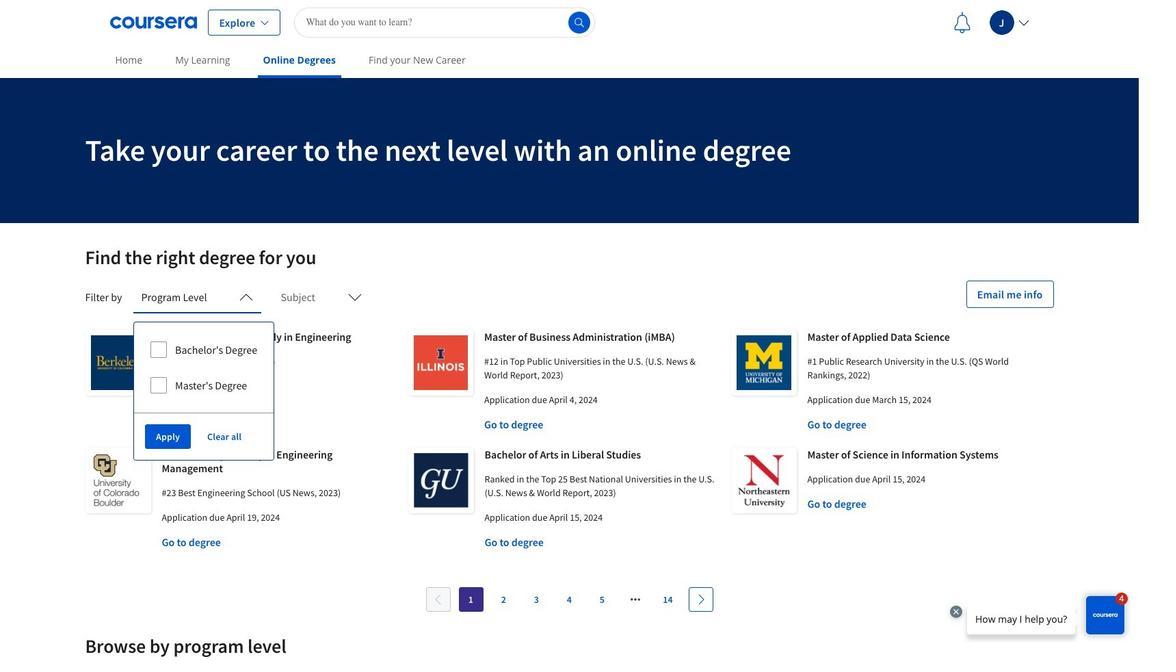 Task type: describe. For each thing, give the bounding box(es) containing it.
university of california, berkeley image
[[85, 330, 151, 396]]

university of michigan image
[[731, 330, 797, 396]]

go to next page image
[[696, 594, 707, 605]]

georgetown university image
[[408, 448, 474, 513]]

university of illinois at urbana-champaign image
[[408, 330, 474, 396]]

actions toolbar
[[134, 413, 274, 460]]

northeastern university image
[[731, 448, 797, 513]]



Task type: vqa. For each thing, say whether or not it's contained in the screenshot.
trading at the left bottom of the page
no



Task type: locate. For each thing, give the bounding box(es) containing it.
options list list box
[[134, 322, 274, 413]]

None search field
[[295, 7, 596, 37]]

university of colorado boulder image
[[85, 448, 151, 513]]

coursera image
[[110, 11, 197, 33]]



